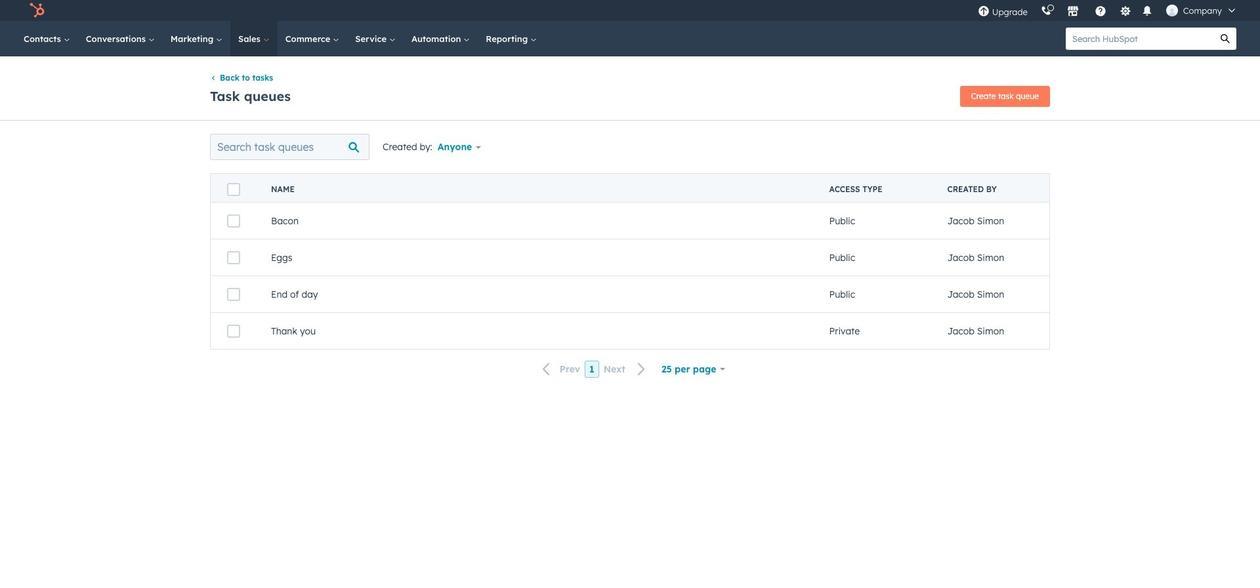 Task type: locate. For each thing, give the bounding box(es) containing it.
marketplaces image
[[1067, 6, 1079, 18]]

Search task queues search field
[[210, 134, 370, 160]]

banner
[[210, 82, 1050, 107]]

menu
[[971, 0, 1244, 21]]

pagination navigation
[[535, 361, 654, 378]]



Task type: describe. For each thing, give the bounding box(es) containing it.
jacob simon image
[[1166, 5, 1178, 16]]

Search HubSpot search field
[[1066, 28, 1214, 50]]



Task type: vqa. For each thing, say whether or not it's contained in the screenshot.
menu
yes



